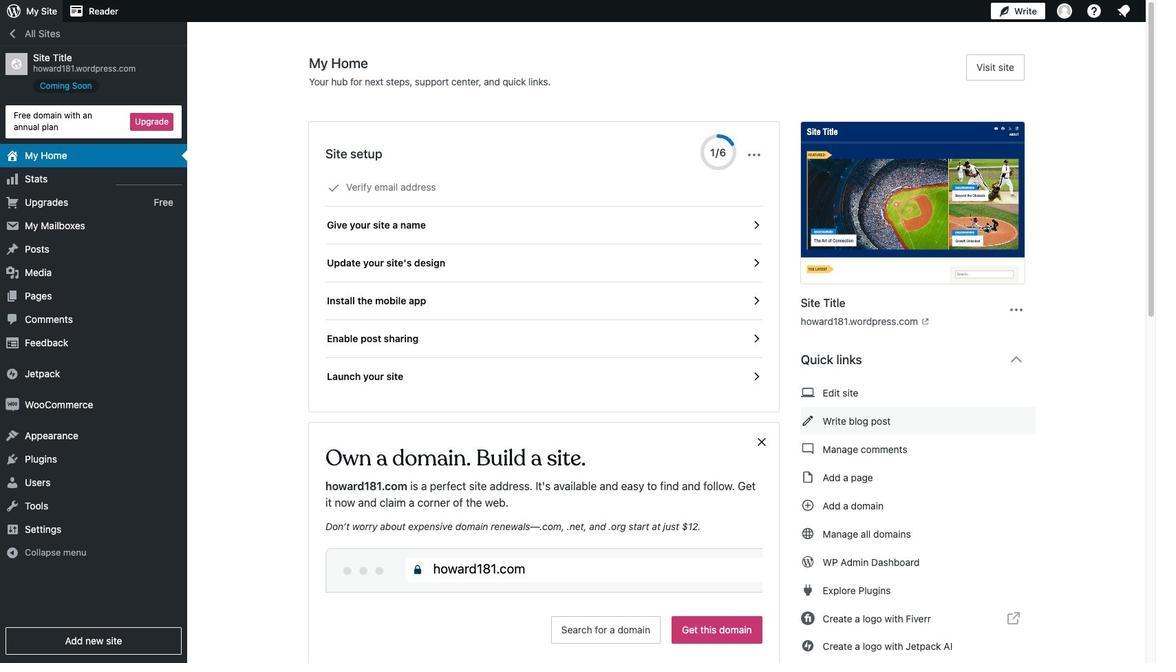 Task type: locate. For each thing, give the bounding box(es) containing it.
progress bar
[[701, 134, 737, 170]]

0 vertical spatial img image
[[6, 367, 19, 381]]

dismiss settings image
[[746, 147, 763, 163]]

task enabled image
[[750, 257, 763, 269]]

main content
[[309, 54, 1036, 663]]

2 task enabled image from the top
[[750, 295, 763, 307]]

highest hourly views 0 image
[[116, 176, 182, 185]]

1 vertical spatial img image
[[6, 398, 19, 412]]

img image
[[6, 367, 19, 381], [6, 398, 19, 412]]

dismiss domain name promotion image
[[756, 434, 768, 450]]

task enabled image
[[750, 219, 763, 231], [750, 295, 763, 307], [750, 333, 763, 345], [750, 370, 763, 383]]

1 task enabled image from the top
[[750, 219, 763, 231]]

launchpad checklist element
[[326, 169, 763, 395]]

help image
[[1087, 3, 1103, 19]]



Task type: vqa. For each thing, say whether or not it's contained in the screenshot.
person 'image'
no



Task type: describe. For each thing, give the bounding box(es) containing it.
laptop image
[[801, 384, 815, 401]]

manage your notifications image
[[1116, 3, 1133, 19]]

1 img image from the top
[[6, 367, 19, 381]]

3 task enabled image from the top
[[750, 333, 763, 345]]

insert_drive_file image
[[801, 469, 815, 486]]

2 img image from the top
[[6, 398, 19, 412]]

my profile image
[[1058, 3, 1073, 19]]

edit image
[[801, 413, 815, 429]]

more options for site site title image
[[1009, 301, 1025, 318]]

4 task enabled image from the top
[[750, 370, 763, 383]]

mode_comment image
[[801, 441, 815, 457]]



